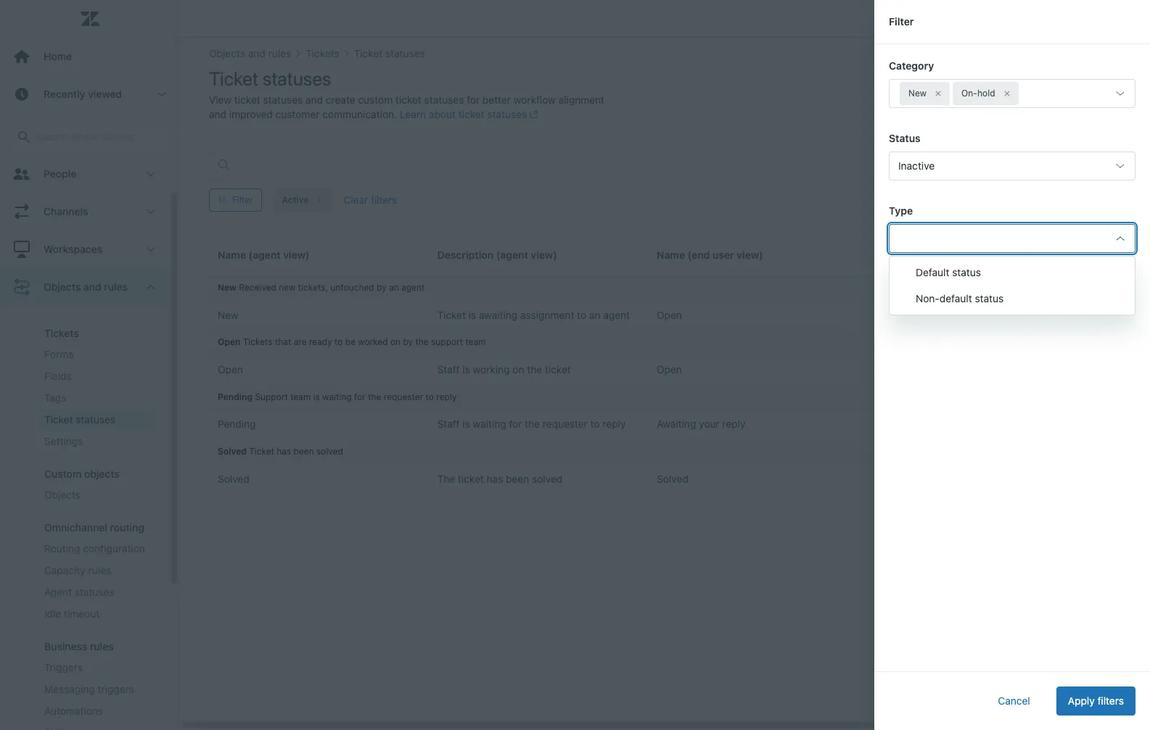 Task type: vqa. For each thing, say whether or not it's contained in the screenshot.
AppleWebKit/537.36
no



Task type: locate. For each thing, give the bounding box(es) containing it.
objects inside dropdown button
[[44, 281, 81, 293]]

1 horizontal spatial remove image
[[1003, 89, 1011, 98]]

on-hold
[[962, 88, 995, 99]]

tags
[[44, 392, 66, 404]]

status up non-default status
[[952, 266, 981, 279]]

1 remove image from the left
[[934, 89, 943, 98]]

remove image
[[934, 89, 943, 98], [1003, 89, 1011, 98]]

objects
[[44, 281, 81, 293], [44, 489, 81, 501]]

none search field inside primary element
[[1, 123, 178, 152]]

objects left and
[[44, 281, 81, 293]]

1 vertical spatial objects
[[44, 489, 81, 501]]

omnichannel
[[44, 522, 107, 534]]

filter dialog
[[875, 0, 1150, 731]]

type element
[[889, 224, 1136, 253]]

0 vertical spatial rules
[[104, 281, 128, 293]]

forms link
[[38, 344, 154, 366]]

rules
[[104, 281, 128, 293], [88, 565, 111, 577], [90, 641, 114, 653]]

capacity rules
[[44, 565, 111, 577]]

remove image inside on-hold 'option'
[[1003, 89, 1011, 98]]

automations link
[[38, 701, 154, 723]]

automations
[[44, 705, 103, 718]]

and
[[83, 281, 101, 293]]

objects and rules group
[[0, 306, 168, 731]]

ticket
[[44, 414, 73, 426]]

default
[[940, 292, 972, 305]]

remove image inside new option
[[934, 89, 943, 98]]

messaging triggers
[[44, 684, 134, 696]]

on-
[[962, 88, 978, 99]]

settings
[[44, 435, 83, 448]]

custom objects
[[44, 468, 120, 480]]

0 vertical spatial statuses
[[76, 414, 115, 426]]

fields
[[44, 370, 72, 382]]

1 vertical spatial status
[[975, 292, 1004, 305]]

0 horizontal spatial remove image
[[934, 89, 943, 98]]

primary element
[[0, 0, 180, 731]]

messaging triggers link
[[38, 679, 154, 701]]

omnichannel routing element
[[44, 522, 144, 534]]

non-
[[916, 292, 940, 305]]

2 vertical spatial rules
[[90, 641, 114, 653]]

agent statuses
[[44, 586, 114, 599]]

objects down custom
[[44, 489, 81, 501]]

0 vertical spatial objects
[[44, 281, 81, 293]]

tags element
[[44, 391, 66, 406]]

idle
[[44, 608, 61, 620]]

remove image right 'new' on the right top of page
[[934, 89, 943, 98]]

new
[[909, 88, 927, 99]]

business rules
[[44, 641, 114, 653]]

fields link
[[38, 366, 154, 388]]

statuses
[[76, 414, 115, 426], [75, 586, 114, 599]]

routing
[[110, 522, 144, 534]]

ticket statuses
[[44, 414, 115, 426]]

rules down routing configuration link
[[88, 565, 111, 577]]

routing configuration link
[[38, 538, 154, 560]]

status right default
[[975, 292, 1004, 305]]

1 vertical spatial rules
[[88, 565, 111, 577]]

forms
[[44, 348, 74, 361]]

messaging
[[44, 684, 95, 696]]

inactive
[[898, 160, 935, 172]]

2 remove image from the left
[[1003, 89, 1011, 98]]

None search field
[[1, 123, 178, 152]]

apply
[[1068, 695, 1095, 708]]

rules up triggers link
[[90, 641, 114, 653]]

tree item
[[0, 269, 168, 731]]

statuses for agent statuses
[[75, 586, 114, 599]]

1 vertical spatial statuses
[[75, 586, 114, 599]]

triggers
[[98, 684, 134, 696]]

status
[[889, 132, 921, 144]]

hold
[[978, 88, 995, 99]]

rules for business rules
[[90, 641, 114, 653]]

settings element
[[44, 435, 83, 449]]

configuration
[[83, 543, 145, 555]]

ticket statuses link
[[38, 409, 154, 431]]

business
[[44, 641, 87, 653]]

remove image right hold
[[1003, 89, 1011, 98]]

capacity rules element
[[44, 564, 111, 578]]

agent statuses element
[[44, 586, 114, 600]]

triggers link
[[38, 658, 154, 679]]

status
[[952, 266, 981, 279], [975, 292, 1004, 305]]

statuses down capacity rules 'link'
[[75, 586, 114, 599]]

settings link
[[38, 431, 154, 453]]

new option
[[900, 82, 950, 105]]

tree item containing objects and rules
[[0, 269, 168, 731]]

objects inside group
[[44, 489, 81, 501]]

category element
[[889, 79, 1136, 108]]

statuses down tags "link"
[[76, 414, 115, 426]]

Type field
[[898, 232, 1109, 245]]

default
[[916, 266, 950, 279]]

category
[[889, 60, 934, 72]]

tree item inside primary element
[[0, 269, 168, 731]]

tags link
[[38, 388, 154, 409]]

rules right and
[[104, 281, 128, 293]]

rules inside 'link'
[[88, 565, 111, 577]]



Task type: describe. For each thing, give the bounding box(es) containing it.
apply filters
[[1068, 695, 1124, 708]]

Search Admin Center field
[[36, 131, 161, 144]]

fields element
[[44, 369, 72, 384]]

tickets
[[44, 327, 79, 340]]

custom objects element
[[44, 468, 120, 480]]

statuses for ticket statuses
[[76, 414, 115, 426]]

routing configuration
[[44, 543, 145, 555]]

ticket statuses element
[[44, 413, 115, 427]]

rules for capacity rules
[[88, 565, 111, 577]]

on-hold option
[[953, 82, 1019, 105]]

capacity rules link
[[38, 560, 154, 582]]

filter
[[889, 15, 914, 28]]

remove image for on-hold
[[1003, 89, 1011, 98]]

automations element
[[44, 705, 103, 719]]

remove image for new
[[934, 89, 943, 98]]

objects element
[[44, 488, 81, 503]]

non-default status
[[916, 292, 1004, 305]]

idle timeout element
[[44, 607, 100, 622]]

business rules element
[[44, 641, 114, 653]]

skills element
[[44, 726, 69, 731]]

type list box
[[889, 256, 1136, 316]]

idle timeout
[[44, 608, 100, 620]]

custom
[[44, 468, 82, 480]]

omnichannel routing
[[44, 522, 144, 534]]

objects and rules
[[44, 281, 128, 293]]

apply filters button
[[1057, 687, 1136, 716]]

objects for objects and rules
[[44, 281, 81, 293]]

default status
[[916, 266, 981, 279]]

timeout
[[64, 608, 100, 620]]

tickets element
[[44, 327, 79, 340]]

objects link
[[38, 485, 154, 507]]

0 vertical spatial status
[[952, 266, 981, 279]]

rules inside dropdown button
[[104, 281, 128, 293]]

filters
[[1098, 695, 1124, 708]]

status element
[[889, 152, 1136, 181]]

cancel button
[[987, 687, 1042, 716]]

routing
[[44, 543, 80, 555]]

objects for objects
[[44, 489, 81, 501]]

capacity
[[44, 565, 85, 577]]

triggers
[[44, 662, 83, 674]]

idle timeout link
[[38, 604, 154, 626]]

triggers element
[[44, 661, 83, 676]]

agent
[[44, 586, 72, 599]]

cancel
[[998, 695, 1030, 708]]

routing configuration element
[[44, 542, 145, 557]]

objects
[[84, 468, 120, 480]]

messaging triggers element
[[44, 683, 134, 697]]

objects and rules button
[[0, 269, 168, 306]]

agent statuses link
[[38, 582, 154, 604]]

forms element
[[44, 348, 74, 362]]

type
[[889, 205, 913, 217]]



